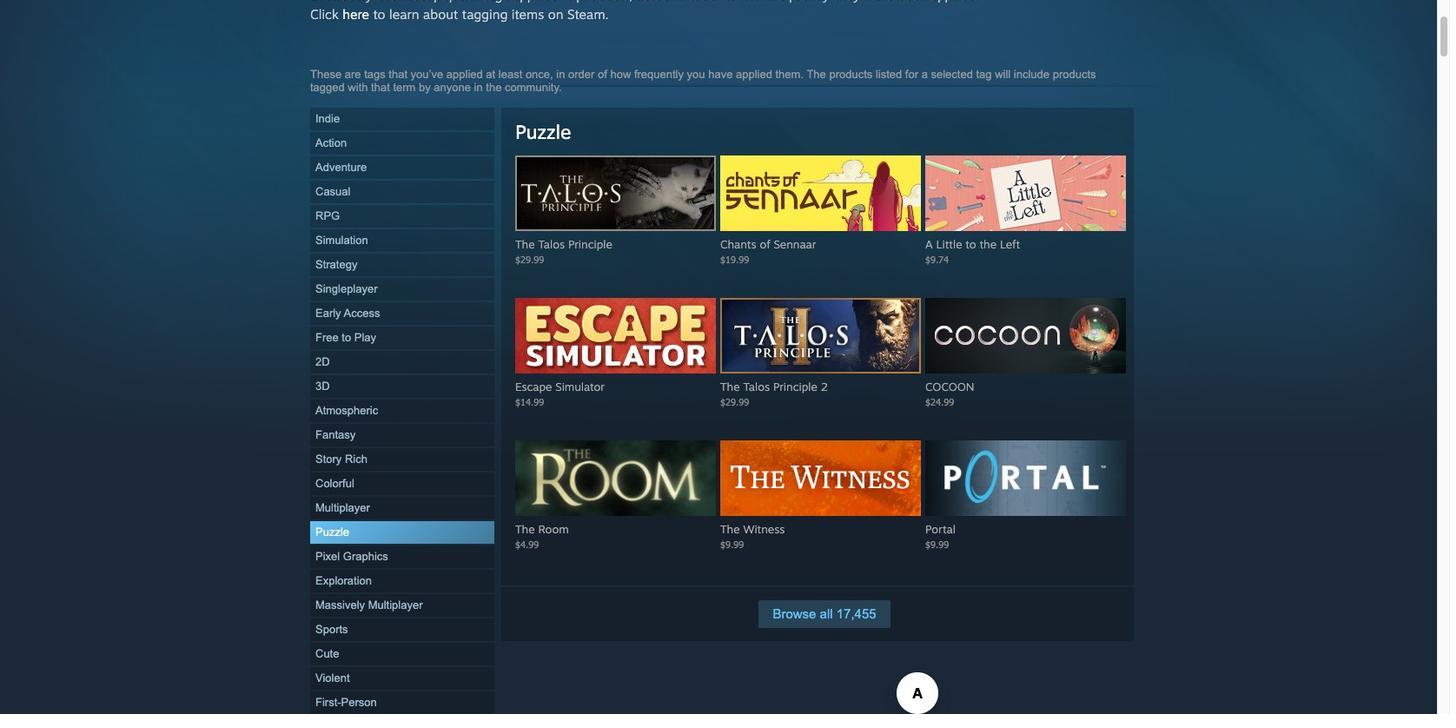 Task type: vqa. For each thing, say whether or not it's contained in the screenshot.


Task type: describe. For each thing, give the bounding box(es) containing it.
them.
[[776, 68, 804, 81]]

2d
[[315, 355, 330, 369]]

0 horizontal spatial in
[[474, 81, 483, 94]]

person
[[341, 696, 377, 709]]

about
[[423, 6, 458, 23]]

$19.99
[[720, 254, 749, 265]]

learn
[[389, 6, 419, 23]]

to for learn
[[373, 6, 386, 23]]

least
[[499, 68, 523, 81]]

play
[[354, 331, 376, 344]]

once,
[[526, 68, 553, 81]]

these
[[310, 68, 342, 81]]

massively multiplayer
[[315, 599, 423, 612]]

2
[[821, 380, 828, 394]]

$29.99 inside the talos principle $29.99
[[515, 254, 544, 265]]

chants
[[720, 237, 757, 251]]

exploration
[[315, 574, 372, 588]]

the inside these are tags that you've applied at least once, in order of how frequently you have applied them. the products listed for a selected tag will include products tagged with that term by anyone in the community.
[[486, 81, 502, 94]]

a little to the left $9.74
[[926, 237, 1020, 265]]

room
[[538, 522, 569, 536]]

sennaar
[[774, 237, 816, 251]]

cocoon
[[926, 380, 975, 394]]

cute
[[315, 647, 339, 661]]

rich
[[345, 453, 368, 466]]

on
[[548, 6, 564, 23]]

$9.99 inside the witness $9.99
[[720, 539, 744, 550]]

free
[[315, 331, 339, 344]]

$9.74
[[926, 254, 949, 265]]

atmospheric
[[315, 404, 378, 417]]

rpg
[[315, 209, 340, 222]]

click here to learn about tagging items on steam.
[[310, 6, 609, 23]]

early access
[[315, 307, 380, 320]]

to for the
[[966, 237, 977, 251]]

1 vertical spatial multiplayer
[[368, 599, 423, 612]]

here
[[343, 6, 369, 23]]

the for the talos principle 2
[[720, 380, 740, 394]]

first-person
[[315, 696, 377, 709]]

strategy
[[315, 258, 358, 271]]

portal $9.99
[[926, 522, 956, 550]]

how
[[610, 68, 631, 81]]

will
[[995, 68, 1011, 81]]

principle for the talos principle
[[568, 237, 613, 251]]

anyone
[[434, 81, 471, 94]]

pixel graphics
[[315, 550, 388, 563]]

simulator
[[556, 380, 605, 394]]

items
[[512, 6, 544, 23]]

all
[[820, 607, 833, 621]]

by
[[419, 81, 431, 94]]

community.
[[505, 81, 562, 94]]

0 vertical spatial multiplayer
[[315, 501, 370, 515]]

$24.99
[[926, 396, 955, 408]]

the room $4.99
[[515, 522, 569, 550]]

principle for the talos principle 2
[[773, 380, 818, 394]]

indie
[[315, 112, 340, 125]]

2 products from the left
[[1053, 68, 1096, 81]]

left
[[1000, 237, 1020, 251]]

1 horizontal spatial in
[[556, 68, 565, 81]]

2 applied from the left
[[736, 68, 773, 81]]

1 applied from the left
[[447, 68, 483, 81]]

1 horizontal spatial puzzle
[[515, 120, 571, 143]]

tagging
[[462, 6, 508, 23]]

that right with
[[371, 81, 390, 94]]

include
[[1014, 68, 1050, 81]]

you
[[687, 68, 705, 81]]

1 products from the left
[[829, 68, 873, 81]]

action
[[315, 136, 347, 149]]

graphics
[[343, 550, 388, 563]]

$29.99 inside the talos principle 2 $29.99
[[720, 396, 749, 408]]

of inside these are tags that you've applied at least once, in order of how frequently you have applied them. the products listed for a selected tag will include products tagged with that term by anyone in the community.
[[598, 68, 607, 81]]

portal
[[926, 522, 956, 536]]

escape
[[515, 380, 552, 394]]

term
[[393, 81, 416, 94]]

these are tags that you've applied at least once, in order of how frequently you have applied them. the products listed for a selected tag will include products tagged with that term by anyone in the community.
[[310, 68, 1096, 94]]

talos for the talos principle 2
[[743, 380, 770, 394]]

frequently
[[634, 68, 684, 81]]



Task type: locate. For each thing, give the bounding box(es) containing it.
0 horizontal spatial the
[[486, 81, 502, 94]]

1 vertical spatial talos
[[743, 380, 770, 394]]

browse
[[773, 607, 816, 621]]

massively
[[315, 599, 365, 612]]

of inside the chants of sennaar $19.99
[[760, 237, 771, 251]]

to
[[373, 6, 386, 23], [966, 237, 977, 251], [342, 331, 351, 344]]

the
[[486, 81, 502, 94], [980, 237, 997, 251]]

you've
[[411, 68, 443, 81]]

talos
[[538, 237, 565, 251], [743, 380, 770, 394]]

with
[[348, 81, 368, 94]]

free to play
[[315, 331, 376, 344]]

1 vertical spatial the
[[980, 237, 997, 251]]

here link
[[343, 6, 369, 23]]

the witness $9.99
[[720, 522, 785, 550]]

early
[[315, 307, 341, 320]]

that
[[389, 68, 408, 81], [371, 81, 390, 94]]

0 horizontal spatial $9.99
[[720, 539, 744, 550]]

selected
[[931, 68, 973, 81]]

story
[[315, 453, 342, 466]]

the for the room
[[515, 522, 535, 536]]

products
[[829, 68, 873, 81], [1053, 68, 1096, 81]]

casual
[[315, 185, 351, 198]]

multiplayer
[[315, 501, 370, 515], [368, 599, 423, 612]]

to right here link
[[373, 6, 386, 23]]

puzzle down "community."
[[515, 120, 571, 143]]

0 horizontal spatial applied
[[447, 68, 483, 81]]

0 horizontal spatial principle
[[568, 237, 613, 251]]

story rich
[[315, 453, 368, 466]]

the talos principle 2 $29.99
[[720, 380, 828, 408]]

tag
[[976, 68, 992, 81]]

$9.99 inside the portal $9.99
[[926, 539, 949, 550]]

escape simulator $14.99
[[515, 380, 605, 408]]

2 vertical spatial to
[[342, 331, 351, 344]]

steam.
[[568, 6, 609, 23]]

pixel
[[315, 550, 340, 563]]

applied left at
[[447, 68, 483, 81]]

the inside the talos principle 2 $29.99
[[720, 380, 740, 394]]

1 horizontal spatial $29.99
[[720, 396, 749, 408]]

chants of sennaar $19.99
[[720, 237, 816, 265]]

products left listed
[[829, 68, 873, 81]]

17,455
[[837, 607, 877, 621]]

singleplayer
[[315, 282, 378, 295]]

1 vertical spatial $29.99
[[720, 396, 749, 408]]

the inside the room $4.99
[[515, 522, 535, 536]]

1 vertical spatial puzzle
[[315, 526, 349, 539]]

1 horizontal spatial of
[[760, 237, 771, 251]]

0 vertical spatial talos
[[538, 237, 565, 251]]

talos inside the talos principle $29.99
[[538, 237, 565, 251]]

listed
[[876, 68, 902, 81]]

3d
[[315, 380, 330, 393]]

0 horizontal spatial to
[[342, 331, 351, 344]]

to inside the a little to the left $9.74
[[966, 237, 977, 251]]

of left how
[[598, 68, 607, 81]]

0 horizontal spatial talos
[[538, 237, 565, 251]]

multiplayer right massively
[[368, 599, 423, 612]]

violent
[[315, 672, 350, 685]]

in left order
[[556, 68, 565, 81]]

talos for the talos principle
[[538, 237, 565, 251]]

1 horizontal spatial $9.99
[[926, 539, 949, 550]]

sports
[[315, 623, 348, 636]]

order
[[568, 68, 595, 81]]

in left at
[[474, 81, 483, 94]]

tags
[[364, 68, 386, 81]]

products right include
[[1053, 68, 1096, 81]]

applied right the have
[[736, 68, 773, 81]]

$9.99 down witness
[[720, 539, 744, 550]]

for
[[905, 68, 919, 81]]

multiplayer down colorful
[[315, 501, 370, 515]]

browse all 17,455 link
[[759, 601, 891, 628]]

to right little
[[966, 237, 977, 251]]

adventure
[[315, 161, 367, 174]]

the
[[807, 68, 826, 81], [515, 237, 535, 251], [720, 380, 740, 394], [515, 522, 535, 536], [720, 522, 740, 536]]

2 horizontal spatial to
[[966, 237, 977, 251]]

that right tags
[[389, 68, 408, 81]]

the left left
[[980, 237, 997, 251]]

$9.99
[[720, 539, 744, 550], [926, 539, 949, 550]]

puzzle link
[[515, 120, 571, 143]]

cocoon $24.99
[[926, 380, 975, 408]]

1 $9.99 from the left
[[720, 539, 744, 550]]

applied
[[447, 68, 483, 81], [736, 68, 773, 81]]

have
[[708, 68, 733, 81]]

a
[[926, 237, 933, 251]]

simulation
[[315, 234, 368, 247]]

$4.99
[[515, 539, 539, 550]]

witness
[[743, 522, 785, 536]]

to left play
[[342, 331, 351, 344]]

first-
[[315, 696, 341, 709]]

1 horizontal spatial the
[[980, 237, 997, 251]]

of
[[598, 68, 607, 81], [760, 237, 771, 251]]

0 vertical spatial puzzle
[[515, 120, 571, 143]]

0 vertical spatial principle
[[568, 237, 613, 251]]

talos inside the talos principle 2 $29.99
[[743, 380, 770, 394]]

2 $9.99 from the left
[[926, 539, 949, 550]]

colorful
[[315, 477, 354, 490]]

little
[[937, 237, 963, 251]]

1 horizontal spatial applied
[[736, 68, 773, 81]]

1 horizontal spatial principle
[[773, 380, 818, 394]]

the inside the a little to the left $9.74
[[980, 237, 997, 251]]

fantasy
[[315, 428, 356, 442]]

1 vertical spatial of
[[760, 237, 771, 251]]

the inside the witness $9.99
[[720, 522, 740, 536]]

$29.99
[[515, 254, 544, 265], [720, 396, 749, 408]]

0 horizontal spatial $29.99
[[515, 254, 544, 265]]

0 horizontal spatial products
[[829, 68, 873, 81]]

0 horizontal spatial of
[[598, 68, 607, 81]]

tagged
[[310, 81, 345, 94]]

a
[[922, 68, 928, 81]]

1 horizontal spatial to
[[373, 6, 386, 23]]

are
[[345, 68, 361, 81]]

principle
[[568, 237, 613, 251], [773, 380, 818, 394]]

the inside these are tags that you've applied at least once, in order of how frequently you have applied them. the products listed for a selected tag will include products tagged with that term by anyone in the community.
[[807, 68, 826, 81]]

puzzle up the pixel
[[315, 526, 349, 539]]

the inside the talos principle $29.99
[[515, 237, 535, 251]]

the for the talos principle
[[515, 237, 535, 251]]

0 vertical spatial of
[[598, 68, 607, 81]]

1 horizontal spatial talos
[[743, 380, 770, 394]]

at
[[486, 68, 496, 81]]

0 vertical spatial the
[[486, 81, 502, 94]]

1 vertical spatial to
[[966, 237, 977, 251]]

0 horizontal spatial puzzle
[[315, 526, 349, 539]]

browse all 17,455
[[773, 607, 877, 621]]

click
[[310, 6, 339, 23]]

of right chants
[[760, 237, 771, 251]]

principle inside the talos principle 2 $29.99
[[773, 380, 818, 394]]

principle inside the talos principle $29.99
[[568, 237, 613, 251]]

1 horizontal spatial products
[[1053, 68, 1096, 81]]

access
[[344, 307, 380, 320]]

$9.99 down portal
[[926, 539, 949, 550]]

the talos principle $29.99
[[515, 237, 613, 265]]

puzzle
[[515, 120, 571, 143], [315, 526, 349, 539]]

1 vertical spatial principle
[[773, 380, 818, 394]]

the for the witness
[[720, 522, 740, 536]]

in
[[556, 68, 565, 81], [474, 81, 483, 94]]

0 vertical spatial to
[[373, 6, 386, 23]]

the left "community."
[[486, 81, 502, 94]]

0 vertical spatial $29.99
[[515, 254, 544, 265]]

$14.99
[[515, 396, 544, 408]]



